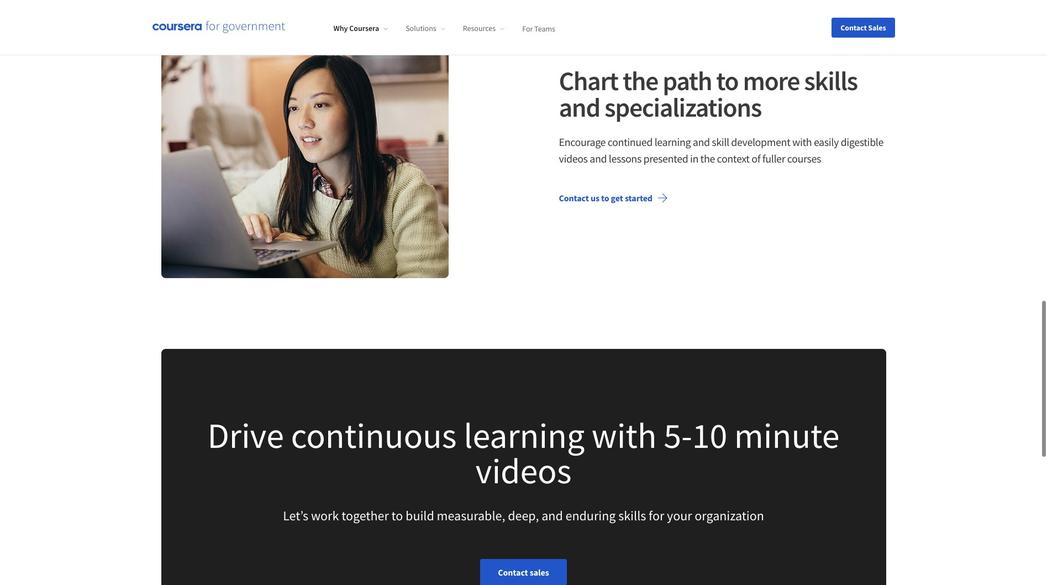 Task type: describe. For each thing, give the bounding box(es) containing it.
to for specializations
[[717, 64, 739, 97]]

get
[[611, 192, 624, 204]]

in
[[691, 152, 699, 165]]

coursera
[[350, 23, 379, 33]]

together
[[342, 507, 389, 524]]

solutions link
[[406, 23, 446, 33]]

the inside the "chart the path to more skills and specializations"
[[623, 64, 659, 97]]

specializations
[[605, 91, 762, 124]]

more
[[743, 64, 800, 97]]

drive continuous learning with 5-10 minute videos
[[208, 413, 840, 493]]

let's work together to build measurable, deep, and enduring skills for your organization
[[283, 507, 765, 524]]

contact us to get started link
[[551, 185, 677, 211]]

minute
[[735, 413, 840, 457]]

drive
[[208, 413, 284, 457]]

development
[[732, 135, 791, 149]]

and down encourage at the top right of the page
[[590, 152, 607, 165]]

work
[[311, 507, 339, 524]]

videos inside encourage continued learning and skill development with easily digestible videos and lessons presented in the context of fuller courses
[[559, 152, 588, 165]]

contact sales button
[[832, 17, 896, 37]]

of
[[752, 152, 761, 165]]

contact for contact us to get started
[[559, 192, 589, 204]]

the inside encourage continued learning and skill development with easily digestible videos and lessons presented in the context of fuller courses
[[701, 152, 716, 165]]

learning for with
[[464, 413, 585, 457]]

digestible
[[841, 135, 884, 149]]

let's
[[283, 507, 309, 524]]

with inside encourage continued learning and skill development with easily digestible videos and lessons presented in the context of fuller courses
[[793, 135, 813, 149]]

why
[[334, 23, 348, 33]]

for teams link
[[523, 23, 556, 33]]

1 horizontal spatial to
[[602, 192, 610, 204]]

and up in
[[693, 135, 710, 149]]

contact sales
[[841, 22, 887, 32]]

measurable,
[[437, 507, 506, 524]]



Task type: vqa. For each thing, say whether or not it's contained in the screenshot.
Contact Sales button
yes



Task type: locate. For each thing, give the bounding box(es) containing it.
1 vertical spatial with
[[592, 413, 657, 457]]

1 horizontal spatial skills
[[805, 64, 858, 97]]

0 vertical spatial to
[[717, 64, 739, 97]]

for
[[649, 507, 665, 524]]

2 horizontal spatial to
[[717, 64, 739, 97]]

to right us on the top right of page
[[602, 192, 610, 204]]

why coursera link
[[334, 23, 388, 33]]

videos inside drive continuous learning with 5-10 minute videos
[[476, 449, 572, 493]]

your
[[668, 507, 693, 524]]

easily
[[815, 135, 839, 149]]

resources
[[463, 23, 496, 33]]

0 horizontal spatial contact
[[498, 567, 528, 578]]

videos up the let's work together to build measurable, deep, and enduring skills for your organization at the bottom of page
[[476, 449, 572, 493]]

and up encourage at the top right of the page
[[559, 91, 601, 124]]

2 vertical spatial to
[[392, 507, 403, 524]]

skill
[[712, 135, 730, 149]]

0 vertical spatial learning
[[655, 135, 691, 149]]

to for and
[[392, 507, 403, 524]]

with
[[793, 135, 813, 149], [592, 413, 657, 457]]

0 vertical spatial contact
[[841, 22, 868, 32]]

learning inside drive continuous learning with 5-10 minute videos
[[464, 413, 585, 457]]

0 vertical spatial with
[[793, 135, 813, 149]]

2 vertical spatial contact
[[498, 567, 528, 578]]

1 vertical spatial to
[[602, 192, 610, 204]]

enduring
[[566, 507, 616, 524]]

contact for contact sales
[[841, 22, 868, 32]]

deep,
[[508, 507, 539, 524]]

continued
[[608, 135, 653, 149]]

10
[[693, 413, 728, 457]]

skills inside the "chart the path to more skills and specializations"
[[805, 64, 858, 97]]

encourage
[[559, 135, 606, 149]]

why coursera
[[334, 23, 379, 33]]

videos
[[559, 152, 588, 165], [476, 449, 572, 493]]

to left the "build"
[[392, 507, 403, 524]]

skills
[[805, 64, 858, 97], [619, 507, 647, 524]]

sales
[[530, 567, 550, 578]]

us
[[591, 192, 600, 204]]

encourage continued learning and skill development with easily digestible videos and lessons presented in the context of fuller courses
[[559, 135, 884, 165]]

continuous
[[291, 413, 457, 457]]

context
[[718, 152, 750, 165]]

sales
[[869, 22, 887, 32]]

and
[[559, 91, 601, 124], [693, 135, 710, 149], [590, 152, 607, 165], [542, 507, 563, 524]]

0 horizontal spatial with
[[592, 413, 657, 457]]

fuller
[[763, 152, 786, 165]]

contact for contact sales
[[498, 567, 528, 578]]

1 vertical spatial skills
[[619, 507, 647, 524]]

contact sales link
[[481, 559, 567, 585]]

1 horizontal spatial the
[[701, 152, 716, 165]]

1 vertical spatial videos
[[476, 449, 572, 493]]

the
[[623, 64, 659, 97], [701, 152, 716, 165]]

path
[[663, 64, 712, 97]]

contact
[[841, 22, 868, 32], [559, 192, 589, 204], [498, 567, 528, 578]]

0 vertical spatial the
[[623, 64, 659, 97]]

0 horizontal spatial the
[[623, 64, 659, 97]]

1 vertical spatial the
[[701, 152, 716, 165]]

1 horizontal spatial contact
[[559, 192, 589, 204]]

build
[[406, 507, 435, 524]]

teams
[[535, 23, 556, 33]]

0 vertical spatial skills
[[805, 64, 858, 97]]

contact us to get started
[[559, 192, 653, 204]]

lessons
[[609, 152, 642, 165]]

the right in
[[701, 152, 716, 165]]

learning
[[655, 135, 691, 149], [464, 413, 585, 457]]

learning for and
[[655, 135, 691, 149]]

1 horizontal spatial with
[[793, 135, 813, 149]]

contact inside "link"
[[498, 567, 528, 578]]

for teams
[[523, 23, 556, 33]]

learning inside encourage continued learning and skill development with easily digestible videos and lessons presented in the context of fuller courses
[[655, 135, 691, 149]]

deeper skills image
[[161, 38, 449, 278]]

coursera for government image
[[152, 21, 285, 34]]

chart the path to more skills and specializations
[[559, 64, 858, 124]]

the left path
[[623, 64, 659, 97]]

0 horizontal spatial skills
[[619, 507, 647, 524]]

solutions
[[406, 23, 437, 33]]

presented
[[644, 152, 689, 165]]

started
[[625, 192, 653, 204]]

courses
[[788, 152, 822, 165]]

0 horizontal spatial to
[[392, 507, 403, 524]]

1 vertical spatial learning
[[464, 413, 585, 457]]

contact inside button
[[841, 22, 868, 32]]

2 horizontal spatial contact
[[841, 22, 868, 32]]

with up courses
[[793, 135, 813, 149]]

to
[[717, 64, 739, 97], [602, 192, 610, 204], [392, 507, 403, 524]]

1 vertical spatial contact
[[559, 192, 589, 204]]

0 horizontal spatial learning
[[464, 413, 585, 457]]

and right deep,
[[542, 507, 563, 524]]

5-
[[664, 413, 693, 457]]

chart
[[559, 64, 619, 97]]

contact sales
[[498, 567, 550, 578]]

0 vertical spatial videos
[[559, 152, 588, 165]]

resources link
[[463, 23, 505, 33]]

to right path
[[717, 64, 739, 97]]

for
[[523, 23, 533, 33]]

and inside the "chart the path to more skills and specializations"
[[559, 91, 601, 124]]

to inside the "chart the path to more skills and specializations"
[[717, 64, 739, 97]]

with inside drive continuous learning with 5-10 minute videos
[[592, 413, 657, 457]]

with left 5-
[[592, 413, 657, 457]]

1 horizontal spatial learning
[[655, 135, 691, 149]]

organization
[[695, 507, 765, 524]]

videos down encourage at the top right of the page
[[559, 152, 588, 165]]



